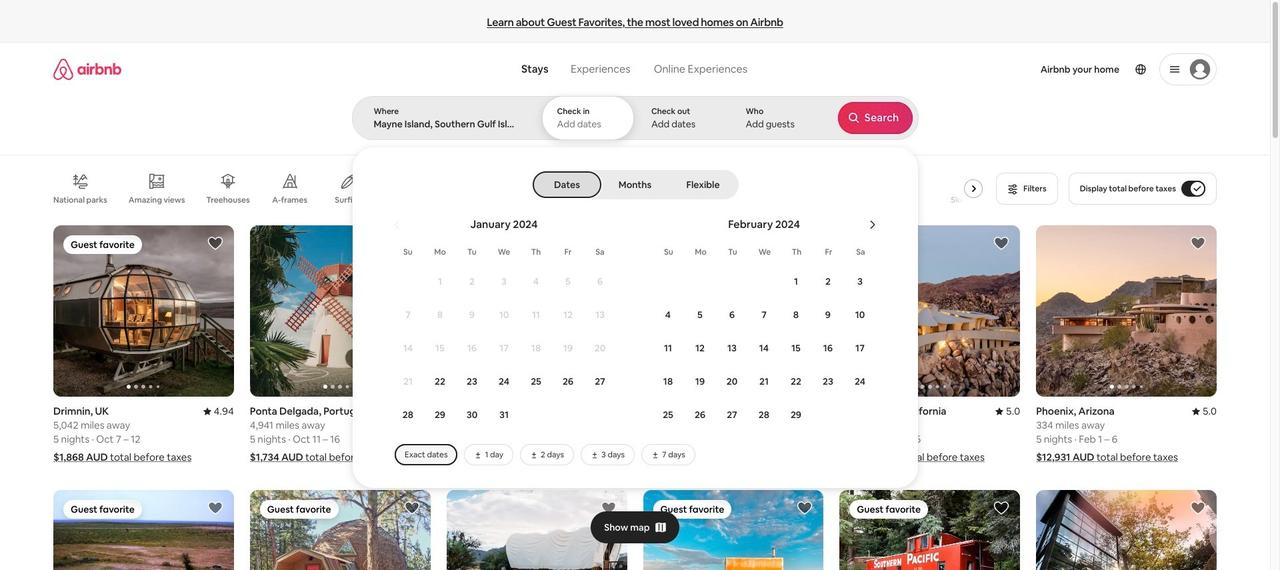 Task type: locate. For each thing, give the bounding box(es) containing it.
0 horizontal spatial add to wishlist: joshua tree, california image
[[797, 235, 813, 251]]

group
[[53, 163, 988, 215], [53, 225, 234, 397], [250, 225, 431, 397], [447, 225, 627, 397], [643, 225, 824, 397], [840, 225, 1201, 397], [1036, 225, 1217, 397], [53, 490, 234, 570], [250, 490, 431, 570], [447, 490, 627, 570], [643, 490, 824, 570], [840, 490, 1020, 570], [1036, 490, 1217, 570]]

1 horizontal spatial add to wishlist: joshua tree, california image
[[994, 235, 1010, 251]]

1 add to wishlist: joshua tree, california image from the left
[[797, 235, 813, 251]]

add to wishlist: mayne island, canada image
[[600, 235, 616, 251]]

what can we help you find? tab list
[[511, 55, 642, 84]]

tab panel
[[352, 96, 1280, 488]]

add to wishlist: joshua tree, california image for 4.86 out of 5 average rating image
[[797, 235, 813, 251]]

5.0 out of 5 average rating image
[[995, 405, 1020, 418]]

add to wishlist: joshua tree, california image
[[797, 235, 813, 251], [994, 235, 1010, 251]]

add to wishlist: drimnin, uk image
[[207, 235, 223, 251]]

Search destinations search field
[[374, 118, 519, 130]]

add to wishlist: los angeles, california image
[[1190, 500, 1206, 516]]

calendar application
[[368, 203, 1280, 465]]

5.0 out of 5 average rating image
[[1192, 405, 1217, 418]]

None search field
[[352, 43, 1280, 488]]

4.94 out of 5 average rating image
[[203, 405, 234, 418]]

2 add to wishlist: joshua tree, california image from the left
[[994, 235, 1010, 251]]

tab list
[[534, 170, 736, 199]]

add to wishlist: bend, oregon image
[[404, 500, 420, 516]]



Task type: describe. For each thing, give the bounding box(es) containing it.
4.86 out of 5 average rating image
[[793, 405, 824, 418]]

add to wishlist: phoenix, arizona image
[[1190, 235, 1206, 251]]

add to wishlist: roswell, new mexico image
[[207, 500, 223, 516]]

add to wishlist: joshua tree, california image for 5.0 out of 5 average rating icon
[[994, 235, 1010, 251]]

4.93 out of 5 average rating image
[[400, 405, 431, 418]]

profile element
[[769, 43, 1217, 96]]

add to wishlist: ponta delgada, portugal image
[[404, 235, 420, 251]]

add to wishlist: sandy valley, nevada image
[[600, 500, 616, 516]]

add to wishlist: page, arizona image
[[797, 500, 813, 516]]

add to wishlist: cupertino, california image
[[994, 500, 1010, 516]]



Task type: vqa. For each thing, say whether or not it's contained in the screenshot.
Listings
no



